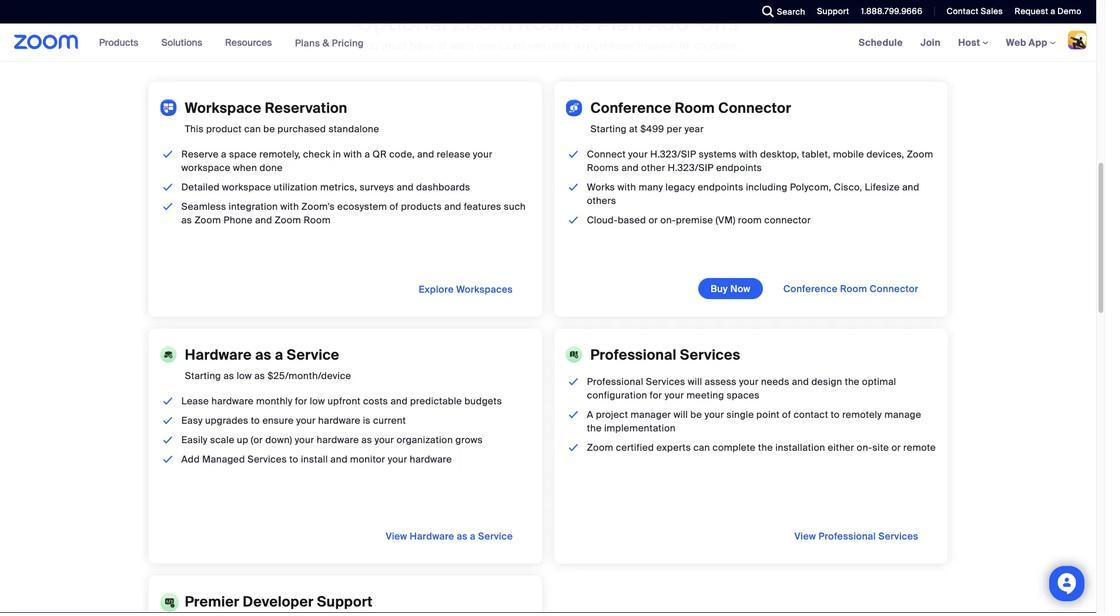Task type: locate. For each thing, give the bounding box(es) containing it.
hardware down organization
[[410, 453, 452, 466]]

conference room connector link
[[772, 279, 930, 299]]

professional services will assess your needs and design the optimal configuration for your meeting spaces
[[587, 376, 896, 401]]

1 vertical spatial can
[[693, 441, 710, 454]]

0 vertical spatial low
[[237, 370, 252, 382]]

at right have
[[437, 39, 447, 52]]

connector
[[718, 99, 791, 117], [870, 282, 918, 295]]

1 vertical spatial or
[[891, 441, 901, 454]]

with right in
[[344, 148, 362, 160]]

your inside reserve a space remotely, check in with a qr code, and release your workspace when done
[[473, 148, 492, 160]]

and down integration
[[255, 214, 272, 226]]

based
[[618, 214, 646, 226]]

h.323/sip up legacy
[[668, 162, 714, 174]]

h.323/sip up other
[[650, 148, 696, 160]]

starting up connect
[[590, 123, 627, 135]]

1 horizontal spatial conference
[[783, 282, 838, 295]]

works with many legacy endpoints including polycom, cisco, lifesize and others
[[587, 181, 919, 207]]

of inside seamless integration with zoom's ecosystem of products and features such as zoom phone and zoom room
[[389, 200, 399, 213]]

ok image for easily scale up (or down) your hardware as your organization grows
[[161, 433, 175, 447]]

1 horizontal spatial connector
[[870, 282, 918, 295]]

design
[[811, 376, 842, 388]]

and up products
[[397, 181, 414, 193]]

complete
[[713, 441, 756, 454]]

for
[[650, 389, 662, 401], [295, 395, 307, 407]]

at inside conference room connector starting at $499 per year
[[629, 123, 638, 135]]

your down current
[[375, 434, 394, 446]]

conference for conference room connector
[[783, 282, 838, 295]]

user
[[549, 39, 571, 52]]

rooms up user
[[518, 11, 591, 36]]

0 vertical spatial rooms
[[518, 11, 591, 36]]

1 view from the left
[[386, 530, 407, 542]]

of down surveys
[[389, 200, 399, 213]]

schedule
[[859, 36, 903, 48]]

1 horizontal spatial hardware
[[410, 530, 454, 542]]

1 horizontal spatial be
[[690, 409, 702, 421]]

1 vertical spatial rooms
[[587, 162, 619, 174]]

conference inside conference room connector starting at $499 per year
[[590, 99, 671, 117]]

0 vertical spatial professional
[[590, 346, 676, 364]]

2 view from the left
[[794, 530, 816, 542]]

(vm)
[[716, 214, 736, 226]]

ok image for cloud-based or on-premise (vm) room connector
[[566, 213, 581, 227]]

be up remotely,
[[263, 123, 275, 135]]

1 vertical spatial of
[[782, 409, 791, 421]]

0 vertical spatial hardware
[[185, 346, 252, 364]]

conference for conference room connector starting at $499 per year
[[590, 99, 671, 117]]

services inside professional services will assess your needs and design the optimal configuration for your meeting spaces
[[646, 376, 685, 388]]

1 horizontal spatial for
[[650, 389, 662, 401]]

1 horizontal spatial service
[[478, 530, 513, 542]]

0 horizontal spatial view
[[386, 530, 407, 542]]

0 horizontal spatial low
[[237, 370, 252, 382]]

to left install at left
[[289, 453, 298, 466]]

at inside optional zoom rooms plan add-ons *you must have at least one licensed user to purchase these add-on plans.
[[437, 39, 447, 52]]

0 vertical spatial workspace
[[181, 162, 230, 174]]

add- right 'these'
[[669, 39, 694, 52]]

1 vertical spatial endpoints
[[698, 181, 743, 193]]

room inside conference room connector starting at $499 per year
[[675, 99, 715, 117]]

on- right "either"
[[857, 441, 872, 454]]

can up space
[[244, 123, 261, 135]]

for inside professional services will assess your needs and design the optimal configuration for your meeting spaces
[[650, 389, 662, 401]]

1 vertical spatial the
[[587, 422, 602, 434]]

will right manager
[[674, 409, 688, 421]]

can right experts
[[693, 441, 710, 454]]

2 vertical spatial professional
[[819, 530, 876, 542]]

your right ensure
[[296, 414, 316, 427]]

or right site
[[891, 441, 901, 454]]

rooms down connect
[[587, 162, 619, 174]]

manage
[[884, 409, 921, 421]]

your up other
[[628, 148, 648, 160]]

low down $25/month/device
[[310, 395, 325, 407]]

0 vertical spatial can
[[244, 123, 261, 135]]

room inside "link"
[[840, 282, 867, 295]]

to inside a project manager will be your single point of contact to remotely manage the implementation
[[831, 409, 840, 421]]

professional
[[590, 346, 676, 364], [587, 376, 643, 388], [819, 530, 876, 542]]

banner
[[0, 24, 1096, 62]]

to inside optional zoom rooms plan add-ons *you must have at least one licensed user to purchase these add-on plans.
[[574, 39, 584, 52]]

assess
[[705, 376, 737, 388]]

have
[[410, 39, 434, 52]]

0 vertical spatial connector
[[718, 99, 791, 117]]

schedule link
[[850, 24, 912, 61]]

0 horizontal spatial or
[[649, 214, 658, 226]]

up
[[237, 434, 248, 446]]

down)
[[265, 434, 292, 446]]

on- down legacy
[[660, 214, 676, 226]]

0 horizontal spatial support
[[317, 592, 373, 611]]

0 horizontal spatial at
[[437, 39, 447, 52]]

view for view professional services
[[794, 530, 816, 542]]

connector for conference room connector
[[870, 282, 918, 295]]

of right point
[[782, 409, 791, 421]]

0 horizontal spatial room
[[304, 214, 331, 226]]

0 horizontal spatial connector
[[718, 99, 791, 117]]

at left $499
[[629, 123, 638, 135]]

explore workspaces
[[419, 283, 513, 295]]

0 vertical spatial on-
[[660, 214, 676, 226]]

and left other
[[622, 162, 639, 174]]

2 vertical spatial room
[[840, 282, 867, 295]]

conference inside "link"
[[783, 282, 838, 295]]

view
[[386, 530, 407, 542], [794, 530, 816, 542]]

such
[[504, 200, 526, 213]]

1 horizontal spatial low
[[310, 395, 325, 407]]

the right design
[[845, 376, 860, 388]]

one
[[477, 39, 496, 52]]

others
[[587, 195, 616, 207]]

0 vertical spatial the
[[845, 376, 860, 388]]

hardware
[[185, 346, 252, 364], [410, 530, 454, 542]]

starting up lease
[[185, 370, 221, 382]]

reserve
[[181, 148, 219, 160]]

support
[[817, 6, 849, 17], [317, 592, 373, 611]]

view professional services link
[[783, 526, 930, 546]]

join link
[[912, 24, 949, 61]]

1 vertical spatial service
[[478, 530, 513, 542]]

0 vertical spatial will
[[688, 376, 702, 388]]

your down meeting
[[705, 409, 724, 421]]

remote
[[903, 441, 936, 454]]

zoom's
[[301, 200, 335, 213]]

1 vertical spatial connector
[[870, 282, 918, 295]]

will
[[688, 376, 702, 388], [674, 409, 688, 421]]

0 vertical spatial endpoints
[[716, 162, 762, 174]]

1 vertical spatial starting
[[185, 370, 221, 382]]

2 horizontal spatial the
[[845, 376, 860, 388]]

0 vertical spatial of
[[389, 200, 399, 213]]

and down easily scale up (or down) your hardware as your organization grows
[[330, 453, 348, 466]]

1 horizontal spatial room
[[675, 99, 715, 117]]

and right lifesize
[[902, 181, 919, 193]]

room for conference room connector
[[840, 282, 867, 295]]

0 horizontal spatial conference
[[590, 99, 671, 117]]

room
[[675, 99, 715, 117], [304, 214, 331, 226], [840, 282, 867, 295]]

request a demo
[[1015, 6, 1082, 17]]

connector inside "link"
[[870, 282, 918, 295]]

service
[[287, 346, 339, 364], [478, 530, 513, 542]]

low inside hardware as a service starting as low as $25/month/device
[[237, 370, 252, 382]]

0 vertical spatial support
[[817, 6, 849, 17]]

0 vertical spatial room
[[675, 99, 715, 117]]

0 horizontal spatial starting
[[185, 370, 221, 382]]

and up current
[[391, 395, 408, 407]]

your right monitor
[[388, 453, 407, 466]]

dashboards
[[416, 181, 470, 193]]

view hardware as a service link
[[386, 526, 525, 546]]

for up manager
[[650, 389, 662, 401]]

0 horizontal spatial of
[[389, 200, 399, 213]]

rooms
[[518, 11, 591, 36], [587, 162, 619, 174]]

1 vertical spatial h.323/sip
[[668, 162, 714, 174]]

a inside hardware as a service starting as low as $25/month/device
[[275, 346, 283, 364]]

seamless
[[181, 200, 226, 213]]

or
[[649, 214, 658, 226], [891, 441, 901, 454]]

on-
[[660, 214, 676, 226], [857, 441, 872, 454]]

and down dashboards
[[444, 200, 461, 213]]

1 vertical spatial will
[[674, 409, 688, 421]]

zoom up 'one'
[[452, 11, 513, 36]]

with left many
[[618, 181, 636, 193]]

0 vertical spatial starting
[[590, 123, 627, 135]]

at
[[437, 39, 447, 52], [629, 123, 638, 135]]

add- up 'these'
[[647, 11, 701, 36]]

to right user
[[574, 39, 584, 52]]

will inside a project manager will be your single point of contact to remotely manage the implementation
[[674, 409, 688, 421]]

service inside hardware as a service starting as low as $25/month/device
[[287, 346, 339, 364]]

site
[[872, 441, 889, 454]]

room for conference room connector starting at $499 per year
[[675, 99, 715, 117]]

1 vertical spatial room
[[304, 214, 331, 226]]

professional services
[[590, 346, 740, 364]]

will up meeting
[[688, 376, 702, 388]]

workspace down when
[[222, 181, 271, 193]]

room
[[738, 214, 762, 226]]

profile picture image
[[1068, 31, 1087, 49]]

or right based
[[649, 214, 658, 226]]

ok image
[[566, 180, 581, 194], [566, 213, 581, 227], [566, 375, 581, 389], [161, 394, 175, 408], [566, 408, 581, 421], [161, 414, 175, 427]]

buy
[[711, 282, 728, 295]]

2 vertical spatial the
[[758, 441, 773, 454]]

meetings navigation
[[850, 24, 1096, 62]]

0 horizontal spatial hardware
[[185, 346, 252, 364]]

add-
[[647, 11, 701, 36], [669, 39, 694, 52]]

1 vertical spatial be
[[690, 409, 702, 421]]

ok image for a project manager will be your single point of contact to remotely manage the implementation
[[566, 408, 581, 421]]

desktop,
[[760, 148, 799, 160]]

0 horizontal spatial be
[[263, 123, 275, 135]]

1 horizontal spatial view
[[794, 530, 816, 542]]

professional inside professional services will assess your needs and design the optimal configuration for your meeting spaces
[[587, 376, 643, 388]]

1 vertical spatial support
[[317, 592, 373, 611]]

endpoints inside works with many legacy endpoints including polycom, cisco, lifesize and others
[[698, 181, 743, 193]]

zoom right devices,
[[907, 148, 933, 160]]

web
[[1006, 36, 1026, 48]]

to right contact
[[831, 409, 840, 421]]

product information navigation
[[90, 24, 373, 62]]

0 vertical spatial be
[[263, 123, 275, 135]]

view hardware as a service
[[386, 530, 513, 542]]

lifesize
[[865, 181, 900, 193]]

and right code,
[[417, 148, 434, 160]]

with inside seamless integration with zoom's ecosystem of products and features such as zoom phone and zoom room
[[280, 200, 299, 213]]

workspace down reserve
[[181, 162, 230, 174]]

workspace inside reserve a space remotely, check in with a qr code, and release your workspace when done
[[181, 162, 230, 174]]

polycom,
[[790, 181, 831, 193]]

request a demo link
[[1006, 0, 1096, 24], [1015, 6, 1082, 17]]

with down utilization
[[280, 200, 299, 213]]

1 horizontal spatial starting
[[590, 123, 627, 135]]

app
[[1029, 36, 1047, 48]]

a inside the view hardware as a service link
[[470, 530, 476, 542]]

phone
[[223, 214, 253, 226]]

1 vertical spatial workspace
[[222, 181, 271, 193]]

your right release
[[473, 148, 492, 160]]

1.888.799.9666 button
[[852, 0, 925, 24], [861, 6, 922, 17]]

upfront
[[328, 395, 361, 407]]

ok image for seamless integration with zoom's ecosystem of products and features such as zoom phone and zoom room
[[161, 200, 175, 213]]

0 vertical spatial at
[[437, 39, 447, 52]]

ok image
[[161, 148, 175, 161], [566, 148, 581, 161], [161, 180, 175, 194], [161, 200, 175, 213], [161, 433, 175, 447], [566, 441, 581, 454], [161, 453, 175, 466]]

1 horizontal spatial or
[[891, 441, 901, 454]]

rooms inside connect your h.323/sip systems with desktop, tablet, mobile devices, zoom rooms and other h.323/sip endpoints
[[587, 162, 619, 174]]

0 vertical spatial conference
[[590, 99, 671, 117]]

support link
[[808, 0, 852, 24], [817, 6, 849, 17]]

product
[[206, 123, 242, 135]]

needs
[[761, 376, 789, 388]]

0 vertical spatial or
[[649, 214, 658, 226]]

1 vertical spatial conference
[[783, 282, 838, 295]]

1 vertical spatial add-
[[669, 39, 694, 52]]

0 vertical spatial service
[[287, 346, 339, 364]]

developer
[[243, 592, 314, 611]]

with
[[344, 148, 362, 160], [739, 148, 758, 160], [618, 181, 636, 193], [280, 200, 299, 213]]

0 horizontal spatial can
[[244, 123, 261, 135]]

add
[[181, 453, 200, 466]]

0 horizontal spatial for
[[295, 395, 307, 407]]

0 horizontal spatial the
[[587, 422, 602, 434]]

and right needs
[[792, 376, 809, 388]]

(or
[[251, 434, 263, 446]]

2 horizontal spatial room
[[840, 282, 867, 295]]

spaces
[[727, 389, 760, 401]]

hardware up add managed services to install and monitor your hardware in the left of the page
[[317, 434, 359, 446]]

1 horizontal spatial of
[[782, 409, 791, 421]]

year
[[684, 123, 704, 135]]

connector inside conference room connector starting at $499 per year
[[718, 99, 791, 117]]

services
[[680, 346, 740, 364], [646, 376, 685, 388], [247, 453, 287, 466], [878, 530, 918, 542]]

0 horizontal spatial service
[[287, 346, 339, 364]]

ons
[[701, 11, 739, 36]]

seamless integration with zoom's ecosystem of products and features such as zoom phone and zoom room
[[181, 200, 526, 226]]

1 vertical spatial professional
[[587, 376, 643, 388]]

1 vertical spatial hardware
[[410, 530, 454, 542]]

low up upgrades at the left bottom of the page
[[237, 370, 252, 382]]

0 horizontal spatial on-
[[660, 214, 676, 226]]

with right systems
[[739, 148, 758, 160]]

host button
[[958, 36, 988, 48]]

zoom
[[452, 11, 513, 36], [907, 148, 933, 160], [194, 214, 221, 226], [275, 214, 301, 226], [587, 441, 613, 454]]

the inside a project manager will be your single point of contact to remotely manage the implementation
[[587, 422, 602, 434]]

the down a project manager will be your single point of contact to remotely manage the implementation
[[758, 441, 773, 454]]

hardware
[[211, 395, 254, 407], [318, 414, 360, 427], [317, 434, 359, 446], [410, 453, 452, 466]]

plans & pricing link
[[295, 37, 364, 49], [295, 37, 364, 49]]

1 horizontal spatial can
[[693, 441, 710, 454]]

1 horizontal spatial support
[[817, 6, 849, 17]]

1 horizontal spatial the
[[758, 441, 773, 454]]

starting
[[590, 123, 627, 135], [185, 370, 221, 382]]

plan
[[597, 11, 643, 36]]

for up "easy upgrades to ensure your hardware is current"
[[295, 395, 307, 407]]

lease
[[181, 395, 209, 407]]

endpoints inside connect your h.323/sip systems with desktop, tablet, mobile devices, zoom rooms and other h.323/sip endpoints
[[716, 162, 762, 174]]

1 vertical spatial at
[[629, 123, 638, 135]]

be down meeting
[[690, 409, 702, 421]]

1 vertical spatial on-
[[857, 441, 872, 454]]

optional
[[357, 11, 447, 36]]

the down a
[[587, 422, 602, 434]]

1 horizontal spatial at
[[629, 123, 638, 135]]



Task type: vqa. For each thing, say whether or not it's contained in the screenshot.
Personal Contacts Personal
no



Task type: describe. For each thing, give the bounding box(es) containing it.
can inside workspace reservation this product can be purchased standalone
[[244, 123, 261, 135]]

0 vertical spatial add-
[[647, 11, 701, 36]]

as inside seamless integration with zoom's ecosystem of products and features such as zoom phone and zoom room
[[181, 214, 192, 226]]

and inside reserve a space remotely, check in with a qr code, and release your workspace when done
[[417, 148, 434, 160]]

with inside connect your h.323/sip systems with desktop, tablet, mobile devices, zoom rooms and other h.323/sip endpoints
[[739, 148, 758, 160]]

on
[[694, 39, 707, 52]]

works
[[587, 181, 615, 193]]

be inside workspace reservation this product can be purchased standalone
[[263, 123, 275, 135]]

this
[[185, 123, 204, 135]]

banner containing products
[[0, 24, 1096, 62]]

solutions
[[161, 36, 202, 48]]

systems
[[699, 148, 737, 160]]

connect
[[587, 148, 626, 160]]

demo
[[1057, 6, 1082, 17]]

optimal
[[862, 376, 896, 388]]

remotely
[[842, 409, 882, 421]]

workspace
[[185, 99, 261, 117]]

managed
[[202, 453, 245, 466]]

0 vertical spatial h.323/sip
[[650, 148, 696, 160]]

zoom logo image
[[14, 35, 79, 49]]

ok image for lease hardware monthly for low upfront costs and predictable budgets
[[161, 394, 175, 408]]

cloud-based or on-premise (vm) room connector
[[587, 214, 811, 226]]

now
[[730, 282, 751, 295]]

mobile
[[833, 148, 864, 160]]

must
[[382, 39, 407, 52]]

sales
[[981, 6, 1003, 17]]

explore workspaces link
[[407, 279, 525, 299]]

host
[[958, 36, 983, 48]]

your inside a project manager will be your single point of contact to remotely manage the implementation
[[705, 409, 724, 421]]

web app
[[1006, 36, 1047, 48]]

zoom inside optional zoom rooms plan add-ons *you must have at least one licensed user to purchase these add-on plans.
[[452, 11, 513, 36]]

check
[[303, 148, 330, 160]]

budgets
[[464, 395, 502, 407]]

your inside connect your h.323/sip systems with desktop, tablet, mobile devices, zoom rooms and other h.323/sip endpoints
[[628, 148, 648, 160]]

to up (or
[[251, 414, 260, 427]]

ok image for connect your h.323/sip systems with desktop, tablet, mobile devices, zoom rooms and other h.323/sip endpoints
[[566, 148, 581, 161]]

hardware inside hardware as a service starting as low as $25/month/device
[[185, 346, 252, 364]]

plans & pricing
[[295, 37, 364, 49]]

cisco,
[[834, 181, 862, 193]]

professional for professional services
[[590, 346, 676, 364]]

and inside professional services will assess your needs and design the optimal configuration for your meeting spaces
[[792, 376, 809, 388]]

buy now link
[[698, 278, 763, 299]]

resources button
[[225, 24, 277, 61]]

ok image for zoom certified experts can complete the installation either on-site or remote
[[566, 441, 581, 454]]

zoom down seamless
[[194, 214, 221, 226]]

utilization
[[274, 181, 318, 193]]

hardware up upgrades at the left bottom of the page
[[211, 395, 254, 407]]

starting inside conference room connector starting at $499 per year
[[590, 123, 627, 135]]

install
[[301, 453, 328, 466]]

project
[[596, 409, 628, 421]]

release
[[437, 148, 470, 160]]

and inside works with many legacy endpoints including polycom, cisco, lifesize and others
[[902, 181, 919, 193]]

view for view hardware as a service
[[386, 530, 407, 542]]

upgrades
[[205, 414, 248, 427]]

when
[[233, 162, 257, 174]]

solutions button
[[161, 24, 208, 61]]

easily scale up (or down) your hardware as your organization grows
[[181, 434, 483, 446]]

configuration
[[587, 389, 647, 401]]

plans
[[295, 37, 320, 49]]

other
[[641, 162, 665, 174]]

ok image for detailed workspace utilization metrics, surveys and dashboards
[[161, 180, 175, 194]]

1 horizontal spatial on-
[[857, 441, 872, 454]]

resources
[[225, 36, 272, 48]]

detailed workspace utilization metrics, surveys and dashboards
[[181, 181, 470, 193]]

reserve a space remotely, check in with a qr code, and release your workspace when done
[[181, 148, 492, 174]]

search
[[777, 6, 805, 17]]

surveys
[[360, 181, 394, 193]]

your up spaces at the right bottom of page
[[739, 376, 759, 388]]

conference room connector
[[783, 282, 918, 295]]

products button
[[99, 24, 144, 61]]

be inside a project manager will be your single point of contact to remotely manage the implementation
[[690, 409, 702, 421]]

workspace reservation this product can be purchased standalone
[[185, 99, 379, 135]]

your up manager
[[665, 389, 684, 401]]

least
[[449, 39, 474, 52]]

add managed services to install and monitor your hardware
[[181, 453, 452, 466]]

purchase
[[587, 39, 634, 52]]

service inside the view hardware as a service link
[[478, 530, 513, 542]]

legacy
[[666, 181, 695, 193]]

single
[[727, 409, 754, 421]]

ok image for professional services will assess your needs and design the optimal configuration for your meeting spaces
[[566, 375, 581, 389]]

remotely,
[[259, 148, 301, 160]]

licensed
[[499, 39, 546, 52]]

devices,
[[866, 148, 904, 160]]

easy upgrades to ensure your hardware is current
[[181, 414, 406, 427]]

per
[[667, 123, 682, 135]]

tablet,
[[802, 148, 831, 160]]

connector for conference room connector starting at $499 per year
[[718, 99, 791, 117]]

&
[[323, 37, 329, 49]]

zoom down a
[[587, 441, 613, 454]]

the inside professional services will assess your needs and design the optimal configuration for your meeting spaces
[[845, 376, 860, 388]]

ok image for add managed services to install and monitor your hardware
[[161, 453, 175, 466]]

*you
[[356, 39, 379, 52]]

buy now
[[711, 282, 751, 295]]

detailed
[[181, 181, 220, 193]]

ok image for easy upgrades to ensure your hardware is current
[[161, 414, 175, 427]]

costs
[[363, 395, 388, 407]]

will inside professional services will assess your needs and design the optimal configuration for your meeting spaces
[[688, 376, 702, 388]]

with inside reserve a space remotely, check in with a qr code, and release your workspace when done
[[344, 148, 362, 160]]

of inside a project manager will be your single point of contact to remotely manage the implementation
[[782, 409, 791, 421]]

a
[[587, 409, 593, 421]]

$499
[[640, 123, 664, 135]]

organization
[[397, 434, 453, 446]]

1 vertical spatial low
[[310, 395, 325, 407]]

room inside seamless integration with zoom's ecosystem of products and features such as zoom phone and zoom room
[[304, 214, 331, 226]]

zoom down utilization
[[275, 214, 301, 226]]

professional for professional services will assess your needs and design the optimal configuration for your meeting spaces
[[587, 376, 643, 388]]

plans.
[[709, 39, 740, 52]]

ensure
[[262, 414, 294, 427]]

zoom inside connect your h.323/sip systems with desktop, tablet, mobile devices, zoom rooms and other h.323/sip endpoints
[[907, 148, 933, 160]]

your up install at left
[[295, 434, 314, 446]]

contact sales
[[947, 6, 1003, 17]]

ecosystem
[[337, 200, 387, 213]]

ok image for works with many legacy endpoints including polycom, cisco, lifesize and others
[[566, 180, 581, 194]]

hardware down lease hardware monthly for low upfront costs and predictable budgets
[[318, 414, 360, 427]]

standalone
[[329, 123, 379, 135]]

point
[[756, 409, 780, 421]]

integration
[[229, 200, 278, 213]]

rooms inside optional zoom rooms plan add-ons *you must have at least one licensed user to purchase these add-on plans.
[[518, 11, 591, 36]]

with inside works with many legacy endpoints including polycom, cisco, lifesize and others
[[618, 181, 636, 193]]

many
[[639, 181, 663, 193]]

starting inside hardware as a service starting as low as $25/month/device
[[185, 370, 221, 382]]

and inside connect your h.323/sip systems with desktop, tablet, mobile devices, zoom rooms and other h.323/sip endpoints
[[622, 162, 639, 174]]

space
[[229, 148, 257, 160]]

ok image for reserve a space remotely, check in with a qr code, and release your workspace when done
[[161, 148, 175, 161]]

reservation
[[265, 99, 347, 117]]

monitor
[[350, 453, 385, 466]]

a project manager will be your single point of contact to remotely manage the implementation
[[587, 409, 921, 434]]

done
[[260, 162, 283, 174]]

scale
[[210, 434, 234, 446]]



